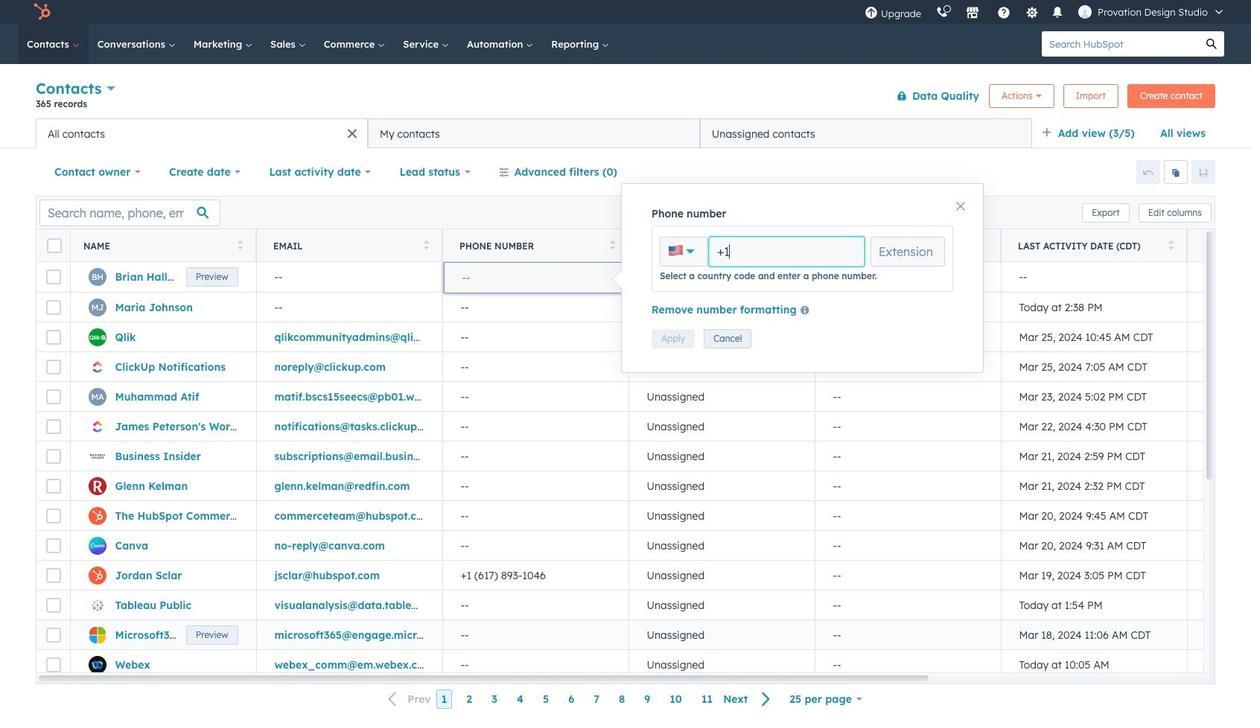 Task type: describe. For each thing, give the bounding box(es) containing it.
james peterson image
[[1079, 5, 1092, 19]]

1 press to sort. element from the left
[[237, 240, 243, 252]]

2 press to sort. element from the left
[[424, 240, 429, 252]]

2 press to sort. image from the left
[[610, 240, 615, 250]]

Extension text field
[[871, 237, 945, 267]]

1 press to sort. image from the left
[[237, 240, 243, 250]]

Search name, phone, email addresses, or company search field
[[39, 199, 221, 226]]

pagination navigation
[[379, 690, 780, 710]]



Task type: vqa. For each thing, say whether or not it's contained in the screenshot.
to inside EXPECTING TO SEE NEW DEALS? TRY AGAIN IN A FEW SECONDS AS THE SYSTEM CATCHES UP.
no



Task type: locate. For each thing, give the bounding box(es) containing it.
4 press to sort. element from the left
[[796, 240, 802, 252]]

marketplaces image
[[966, 7, 980, 20]]

menu
[[858, 0, 1234, 24]]

3 press to sort. element from the left
[[610, 240, 615, 252]]

close image
[[957, 202, 966, 211]]

1 horizontal spatial press to sort. image
[[796, 240, 802, 250]]

-- text field
[[462, 270, 609, 286]]

2 press to sort. image from the left
[[796, 240, 802, 250]]

press to sort. element
[[237, 240, 243, 252], [424, 240, 429, 252], [610, 240, 615, 252], [796, 240, 802, 252], [1169, 240, 1174, 252]]

press to sort. image
[[237, 240, 243, 250], [610, 240, 615, 250]]

None telephone field
[[709, 237, 865, 267]]

Search HubSpot search field
[[1042, 31, 1200, 57]]

5 press to sort. element from the left
[[1169, 240, 1174, 252]]

2 horizontal spatial press to sort. image
[[1169, 240, 1174, 250]]

1 press to sort. image from the left
[[424, 240, 429, 250]]

press to sort. image
[[424, 240, 429, 250], [796, 240, 802, 250], [1169, 240, 1174, 250]]

column header
[[815, 229, 1002, 262]]

1 horizontal spatial press to sort. image
[[610, 240, 615, 250]]

0 horizontal spatial press to sort. image
[[424, 240, 429, 250]]

banner
[[36, 76, 1216, 118]]

3 press to sort. image from the left
[[1169, 240, 1174, 250]]

0 horizontal spatial press to sort. image
[[237, 240, 243, 250]]



